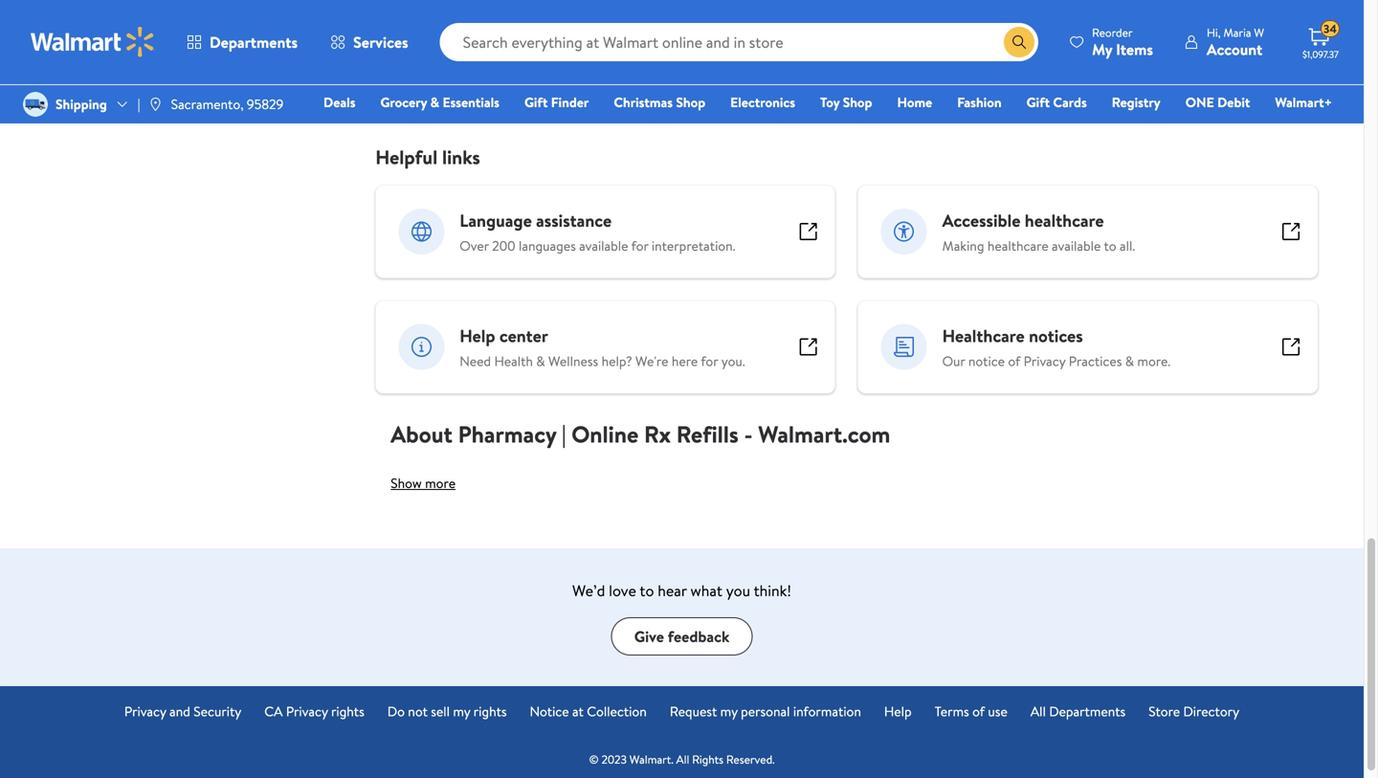 Task type: describe. For each thing, give the bounding box(es) containing it.
your
[[907, 13, 940, 37]]

for inside help center need health & wellness help? we're here for you.
[[701, 352, 719, 371]]

0 horizontal spatial privacy
[[124, 702, 166, 721]]

security
[[194, 702, 242, 721]]

© 2023 walmart. all rights reserved.
[[589, 752, 775, 768]]

christmas shop link
[[606, 92, 714, 113]]

home link
[[889, 92, 941, 113]]

help link
[[885, 702, 912, 722]]

healthcare
[[943, 324, 1025, 348]]

we'd
[[573, 580, 606, 601]]

walmart+
[[1276, 93, 1333, 112]]

all departments
[[1031, 702, 1126, 721]]

2023
[[602, 752, 627, 768]]

interpretation.
[[652, 237, 736, 255]]

ca
[[265, 702, 283, 721]]

95829
[[247, 95, 284, 113]]

what
[[691, 580, 723, 601]]

for inside language assistance over 200 languages available for interpretation.
[[632, 237, 649, 255]]

toy shop link
[[812, 92, 881, 113]]

how
[[720, 13, 751, 37]]

store
[[1149, 702, 1181, 721]]

language assistance over 200 languages available for interpretation.
[[460, 209, 736, 255]]

sell
[[431, 702, 450, 721]]

help center need health & wellness help? we're here for you.
[[460, 324, 746, 371]]

terms of use
[[935, 702, 1008, 721]]

accessible healthcare. making healthcare available to all. image
[[882, 209, 928, 255]]

©
[[589, 752, 599, 768]]

request my personal information
[[670, 702, 862, 721]]

2 rights from the left
[[474, 702, 507, 721]]

languages
[[519, 237, 576, 255]]

toy
[[821, 93, 840, 112]]

give feedback button
[[612, 618, 753, 656]]

toy shop
[[821, 93, 873, 112]]

see how renewal may impact your benefits
[[689, 13, 1005, 37]]

one debit
[[1186, 93, 1251, 112]]

store directory link
[[1149, 702, 1240, 722]]

grocery & essentials link
[[372, 92, 508, 113]]

store directory
[[1149, 702, 1240, 721]]

over
[[460, 237, 489, 255]]

200
[[492, 237, 516, 255]]

available inside accessible healthcare making healthcare available to all.
[[1052, 237, 1102, 255]]

account
[[1207, 39, 1263, 60]]

personal
[[741, 702, 791, 721]]

about
[[391, 418, 453, 451]]

0 horizontal spatial all
[[677, 752, 690, 768]]

request
[[670, 702, 718, 721]]

0 horizontal spatial &
[[431, 93, 440, 112]]

search icon image
[[1012, 34, 1028, 50]]

assistance
[[536, 209, 612, 233]]

do
[[388, 702, 405, 721]]

use
[[989, 702, 1008, 721]]

show more
[[391, 474, 456, 493]]

hear
[[658, 580, 687, 601]]

request my personal information link
[[670, 702, 862, 722]]

we'd love to hear what you think!
[[573, 580, 792, 601]]

reserved.
[[727, 752, 775, 768]]

learn
[[805, 63, 847, 87]]

about pharmacy | online rx refills - walmart.com
[[391, 418, 891, 451]]

pharmacy
[[458, 418, 557, 451]]

collection
[[587, 702, 647, 721]]

notice at collection link
[[530, 702, 647, 722]]

making
[[943, 237, 985, 255]]

accessible
[[943, 209, 1021, 233]]

1 vertical spatial healthcare
[[988, 237, 1049, 255]]

-
[[745, 418, 753, 451]]

not
[[408, 702, 428, 721]]

fashion
[[958, 93, 1002, 112]]

more.
[[1138, 352, 1171, 371]]

electronics link
[[722, 92, 804, 113]]

services button
[[314, 19, 425, 65]]

hi, maria w account
[[1207, 24, 1265, 60]]

gift finder
[[525, 93, 589, 112]]

2 my from the left
[[721, 702, 738, 721]]

notice
[[969, 352, 1005, 371]]

1 horizontal spatial |
[[562, 418, 566, 451]]

more for learn more
[[851, 63, 890, 87]]

help center. need health & wellness help? we're here for you. image
[[399, 324, 445, 370]]

give feedback
[[635, 626, 730, 647]]

do not sell my rights link
[[388, 702, 507, 722]]

notice at collection
[[530, 702, 647, 721]]

do not sell my rights
[[388, 702, 507, 721]]

reorder my items
[[1093, 24, 1154, 60]]

shop for toy shop
[[843, 93, 873, 112]]



Task type: vqa. For each thing, say whether or not it's contained in the screenshot.
leftmost Shop
yes



Task type: locate. For each thing, give the bounding box(es) containing it.
 image
[[148, 97, 163, 112]]

walmart+ link
[[1267, 92, 1342, 113]]

1 horizontal spatial rights
[[474, 702, 507, 721]]

links
[[442, 144, 480, 170]]

gift cards
[[1027, 93, 1088, 112]]

0 vertical spatial healthcare
[[1025, 209, 1105, 233]]

terms
[[935, 702, 970, 721]]

for left "you."
[[701, 352, 719, 371]]

rights left 'do'
[[331, 702, 365, 721]]

gift
[[525, 93, 548, 112], [1027, 93, 1051, 112]]

help left terms
[[885, 702, 912, 721]]

gift cards link
[[1018, 92, 1096, 113]]

show
[[391, 474, 422, 493]]

1 horizontal spatial shop
[[843, 93, 873, 112]]

available left the "all."
[[1052, 237, 1102, 255]]

of right notice
[[1009, 352, 1021, 371]]

christmas shop
[[614, 93, 706, 112]]

34
[[1324, 21, 1338, 37]]

0 vertical spatial of
[[1009, 352, 1021, 371]]

help for help center need health & wellness help? we're here for you.
[[460, 324, 496, 348]]

1 horizontal spatial to
[[1105, 237, 1117, 255]]

& inside help center need health & wellness help? we're here for you.
[[537, 352, 545, 371]]

1 horizontal spatial of
[[1009, 352, 1021, 371]]

our
[[943, 352, 966, 371]]

help inside help center need health & wellness help? we're here for you.
[[460, 324, 496, 348]]

we're
[[636, 352, 669, 371]]

0 horizontal spatial for
[[632, 237, 649, 255]]

1 vertical spatial departments
[[1050, 702, 1126, 721]]

center
[[500, 324, 549, 348]]

available inside language assistance over 200 languages available for interpretation.
[[579, 237, 629, 255]]

you
[[727, 580, 751, 601]]

0 horizontal spatial departments
[[210, 32, 298, 53]]

practices
[[1069, 352, 1123, 371]]

0 horizontal spatial my
[[453, 702, 471, 721]]

1 horizontal spatial my
[[721, 702, 738, 721]]

of
[[1009, 352, 1021, 371], [973, 702, 985, 721]]

2 gift from the left
[[1027, 93, 1051, 112]]

privacy and security link
[[124, 702, 242, 722]]

2 horizontal spatial privacy
[[1024, 352, 1066, 371]]

impact
[[852, 13, 903, 37]]

language assistance. over 200 languages available for interpretation. image
[[399, 209, 445, 255]]

one
[[1186, 93, 1215, 112]]

2 available from the left
[[1052, 237, 1102, 255]]

directory
[[1184, 702, 1240, 721]]

hi,
[[1207, 24, 1221, 41]]

1 available from the left
[[579, 237, 629, 255]]

0 horizontal spatial available
[[579, 237, 629, 255]]

benefits
[[945, 13, 1005, 37]]

registry
[[1112, 93, 1161, 112]]

for
[[632, 237, 649, 255], [701, 352, 719, 371]]

more
[[851, 63, 890, 87], [425, 474, 456, 493]]

maria
[[1224, 24, 1252, 41]]

home
[[898, 93, 933, 112]]

think!
[[754, 580, 792, 601]]

1 horizontal spatial for
[[701, 352, 719, 371]]

fashion link
[[949, 92, 1011, 113]]

1 gift from the left
[[525, 93, 548, 112]]

1 vertical spatial help
[[885, 702, 912, 721]]

essentials
[[443, 93, 500, 112]]

1 horizontal spatial privacy
[[286, 702, 328, 721]]

my right sell
[[453, 702, 471, 721]]

Search search field
[[440, 23, 1039, 61]]

1 vertical spatial to
[[640, 580, 654, 601]]

available
[[579, 237, 629, 255], [1052, 237, 1102, 255]]

grocery & essentials
[[381, 93, 500, 112]]

shop right toy
[[843, 93, 873, 112]]

healthcare
[[1025, 209, 1105, 233], [988, 237, 1049, 255]]

shop right "christmas"
[[676, 93, 706, 112]]

& left more. on the top right of page
[[1126, 352, 1135, 371]]

0 horizontal spatial to
[[640, 580, 654, 601]]

gift for gift finder
[[525, 93, 548, 112]]

Walmart Site-Wide search field
[[440, 23, 1039, 61]]

walmart.
[[630, 752, 674, 768]]

helpful
[[376, 144, 438, 170]]

renewal
[[755, 13, 813, 37]]

0 vertical spatial to
[[1105, 237, 1117, 255]]

information
[[794, 702, 862, 721]]

rights
[[693, 752, 724, 768]]

registry link
[[1104, 92, 1170, 113]]

one debit link
[[1178, 92, 1260, 113]]

0 vertical spatial |
[[138, 95, 140, 113]]

privacy right ca
[[286, 702, 328, 721]]

0 vertical spatial departments
[[210, 32, 298, 53]]

grocery
[[381, 93, 427, 112]]

privacy down notices
[[1024, 352, 1066, 371]]

1 horizontal spatial help
[[885, 702, 912, 721]]

privacy inside the healthcare notices our notice of privacy practices & more.
[[1024, 352, 1066, 371]]

| left online
[[562, 418, 566, 451]]

accessible healthcare making healthcare available to all.
[[943, 209, 1136, 255]]

my right request
[[721, 702, 738, 721]]

gift left the finder
[[525, 93, 548, 112]]

0 vertical spatial more
[[851, 63, 890, 87]]

privacy and security
[[124, 702, 242, 721]]

deals
[[324, 93, 356, 112]]

1 shop from the left
[[676, 93, 706, 112]]

0 vertical spatial help
[[460, 324, 496, 348]]

cards
[[1054, 93, 1088, 112]]

health
[[495, 352, 533, 371]]

0 horizontal spatial more
[[425, 474, 456, 493]]

walmart image
[[31, 27, 155, 57]]

1 vertical spatial for
[[701, 352, 719, 371]]

departments inside all departments link
[[1050, 702, 1126, 721]]

1 rights from the left
[[331, 702, 365, 721]]

to left the "all."
[[1105, 237, 1117, 255]]

2 shop from the left
[[843, 93, 873, 112]]

gift left cards
[[1027, 93, 1051, 112]]

1 horizontal spatial more
[[851, 63, 890, 87]]

1 horizontal spatial all
[[1031, 702, 1046, 721]]

available down assistance
[[579, 237, 629, 255]]

learn more
[[805, 63, 890, 87]]

help up need
[[460, 324, 496, 348]]

shop for christmas shop
[[676, 93, 706, 112]]

0 horizontal spatial |
[[138, 95, 140, 113]]

sacramento, 95829
[[171, 95, 284, 113]]

& right the grocery
[[431, 93, 440, 112]]

gift finder link
[[516, 92, 598, 113]]

1 my from the left
[[453, 702, 471, 721]]

rights
[[331, 702, 365, 721], [474, 702, 507, 721]]

0 horizontal spatial shop
[[676, 93, 706, 112]]

to right love
[[640, 580, 654, 601]]

refills
[[677, 418, 739, 451]]

and
[[170, 702, 190, 721]]

healthcare right accessible
[[1025, 209, 1105, 233]]

0 horizontal spatial of
[[973, 702, 985, 721]]

|
[[138, 95, 140, 113], [562, 418, 566, 451]]

finder
[[551, 93, 589, 112]]

 image
[[23, 92, 48, 117]]

rx
[[644, 418, 671, 451]]

1 vertical spatial all
[[677, 752, 690, 768]]

1 horizontal spatial &
[[537, 352, 545, 371]]

1 horizontal spatial gift
[[1027, 93, 1051, 112]]

for left the interpretation.
[[632, 237, 649, 255]]

1 vertical spatial more
[[425, 474, 456, 493]]

& right health
[[537, 352, 545, 371]]

show more button
[[391, 468, 456, 499]]

love
[[609, 580, 637, 601]]

privacy
[[1024, 352, 1066, 371], [124, 702, 166, 721], [286, 702, 328, 721]]

all right use
[[1031, 702, 1046, 721]]

| right shipping
[[138, 95, 140, 113]]

notice
[[530, 702, 569, 721]]

online
[[572, 418, 639, 451]]

items
[[1117, 39, 1154, 60]]

1 horizontal spatial available
[[1052, 237, 1102, 255]]

more right show
[[425, 474, 456, 493]]

more inside button
[[425, 474, 456, 493]]

$1,097.37
[[1303, 48, 1340, 61]]

learn more link
[[782, 52, 913, 98]]

departments left store
[[1050, 702, 1126, 721]]

gift for gift cards
[[1027, 93, 1051, 112]]

wellness
[[549, 352, 599, 371]]

departments up the 95829
[[210, 32, 298, 53]]

help
[[460, 324, 496, 348], [885, 702, 912, 721]]

1 horizontal spatial departments
[[1050, 702, 1126, 721]]

all.
[[1120, 237, 1136, 255]]

ca privacy rights link
[[265, 702, 365, 722]]

of left use
[[973, 702, 985, 721]]

privacy left and
[[124, 702, 166, 721]]

all left rights
[[677, 752, 690, 768]]

help for help
[[885, 702, 912, 721]]

services
[[353, 32, 409, 53]]

1 vertical spatial |
[[562, 418, 566, 451]]

0 horizontal spatial help
[[460, 324, 496, 348]]

may
[[817, 13, 848, 37]]

more for show more
[[425, 474, 456, 493]]

0 horizontal spatial rights
[[331, 702, 365, 721]]

& inside the healthcare notices our notice of privacy practices & more.
[[1126, 352, 1135, 371]]

0 horizontal spatial gift
[[525, 93, 548, 112]]

helpful links
[[376, 144, 480, 170]]

debit
[[1218, 93, 1251, 112]]

of inside the healthcare notices our notice of privacy practices & more.
[[1009, 352, 1021, 371]]

notices
[[1029, 324, 1084, 348]]

departments button
[[170, 19, 314, 65]]

more up the toy shop link
[[851, 63, 890, 87]]

0 vertical spatial all
[[1031, 702, 1046, 721]]

help?
[[602, 352, 633, 371]]

here
[[672, 352, 698, 371]]

rights right sell
[[474, 702, 507, 721]]

healthcare notices. our notice of privacy practices & more. image
[[882, 324, 928, 370]]

healthcare down accessible
[[988, 237, 1049, 255]]

1 vertical spatial of
[[973, 702, 985, 721]]

2 horizontal spatial &
[[1126, 352, 1135, 371]]

see
[[689, 13, 716, 37]]

departments inside the departments dropdown button
[[210, 32, 298, 53]]

to inside accessible healthcare making healthcare available to all.
[[1105, 237, 1117, 255]]

0 vertical spatial for
[[632, 237, 649, 255]]



